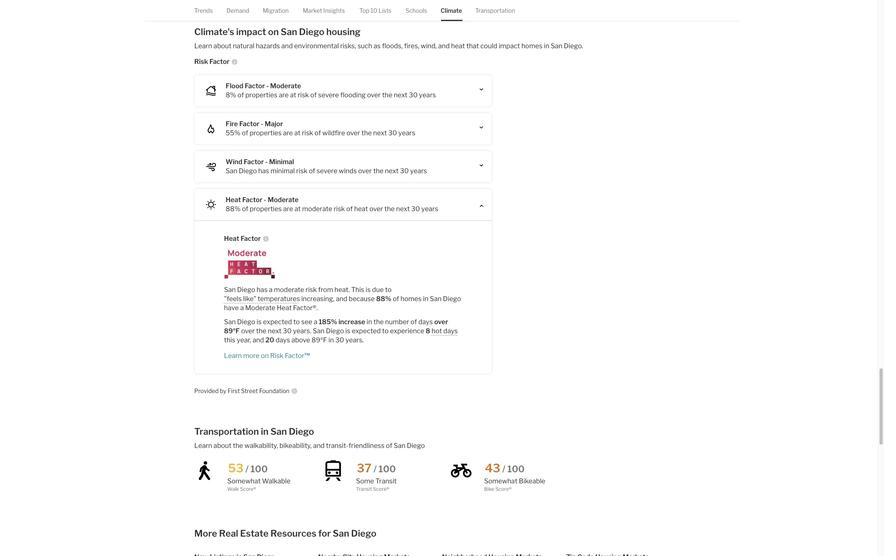 Task type: vqa. For each thing, say whether or not it's contained in the screenshot.
has
yes



Task type: locate. For each thing, give the bounding box(es) containing it.
on up hazards
[[268, 27, 279, 37]]

are inside fire factor - major 55% of properties are at risk of wildfire over the next 30 years
[[283, 129, 293, 137]]

on for more
[[261, 353, 269, 360]]

1 vertical spatial 88%
[[376, 295, 392, 303]]

heat.
[[335, 286, 350, 294]]

/ right the 37
[[374, 464, 377, 475]]

2 somewhat from the left
[[484, 478, 518, 486]]

43
[[485, 462, 501, 476]]

0 horizontal spatial ®
[[254, 486, 256, 493]]

100 inside 43 / 100
[[508, 464, 525, 475]]

at inside fire factor - major 55% of properties are at risk of wildfire over the next 30 years
[[294, 129, 301, 137]]

are inside flood factor - moderate 8% of properties are at risk of severe flooding over the next 30 years
[[279, 91, 289, 99]]

0 vertical spatial heat
[[226, 196, 241, 204]]

severe left the flooding on the top of the page
[[318, 91, 339, 99]]

moderate inside san diego has a moderate risk from heat. this is due to "feels like" temperatures increasing, and because 88% of homes in san diego have a moderate heat factor® .
[[245, 305, 276, 312]]

0 vertical spatial to
[[385, 286, 392, 294]]

transit-
[[326, 442, 349, 450]]

properties right 8%
[[245, 91, 278, 99]]

1 / from the left
[[246, 464, 249, 475]]

severe left winds
[[317, 167, 338, 175]]

years
[[419, 91, 436, 99], [399, 129, 416, 137], [410, 167, 427, 175], [422, 205, 438, 213]]

is down increase
[[346, 328, 351, 336]]

0 vertical spatial homes
[[522, 42, 543, 50]]

100 inside the 53 / 100
[[251, 464, 268, 475]]

transportation up walkability,
[[194, 427, 259, 437]]

heading
[[194, 553, 318, 557], [318, 553, 442, 557], [442, 553, 566, 557], [566, 553, 690, 557]]

transportation for transportation in san diego
[[194, 427, 259, 437]]

has up temperatures
[[257, 286, 268, 294]]

8%
[[226, 91, 236, 99]]

fire factor - major 55% of properties are at risk of wildfire over the next 30 years
[[226, 120, 416, 137]]

1 vertical spatial years.
[[346, 337, 364, 345]]

® for 37
[[387, 486, 389, 493]]

years.
[[293, 328, 312, 336], [346, 337, 364, 345]]

heat factor
[[224, 235, 261, 243]]

is left due
[[366, 286, 371, 294]]

has left minimal
[[258, 167, 269, 175]]

0 vertical spatial 88%
[[226, 205, 241, 213]]

score inside some transit transit score ®
[[373, 486, 387, 493]]

somewhat inside somewhat walkable walk score ®
[[227, 478, 261, 486]]

more real estate resources for san diego
[[194, 529, 377, 539]]

0 vertical spatial has
[[258, 167, 269, 175]]

on right more
[[261, 353, 269, 360]]

0 vertical spatial on
[[268, 27, 279, 37]]

has
[[258, 167, 269, 175], [257, 286, 268, 294]]

heat inside heat factor - moderate 88% of properties are at moderate        risk of heat over the next 30 years
[[226, 196, 241, 204]]

properties inside flood factor - moderate 8% of properties are at risk of severe flooding over the next 30 years
[[245, 91, 278, 99]]

at inside flood factor - moderate 8% of properties are at risk of severe flooding over the next 30 years
[[290, 91, 296, 99]]

days right hot
[[444, 328, 458, 336]]

at for of
[[295, 205, 301, 213]]

0 horizontal spatial expected
[[263, 319, 292, 326]]

properties inside heat factor - moderate 88% of properties are at moderate        risk of heat over the next 30 years
[[250, 205, 282, 213]]

1 horizontal spatial 89
[[312, 337, 321, 345]]

more
[[194, 529, 217, 539]]

1 vertical spatial transit
[[356, 486, 372, 493]]

2 horizontal spatial 100
[[508, 464, 525, 475]]

-
[[266, 82, 269, 90], [261, 120, 263, 128], [265, 158, 268, 166], [264, 196, 266, 204]]

score right bike
[[496, 486, 509, 493]]

3 ® from the left
[[509, 486, 512, 493]]

risk down winds
[[334, 205, 345, 213]]

/ for 37
[[374, 464, 377, 475]]

risk left wildfire
[[302, 129, 313, 137]]

1 horizontal spatial heat
[[451, 42, 465, 50]]

2 horizontal spatial a
[[314, 319, 318, 326]]

1 vertical spatial transportation
[[194, 427, 259, 437]]

minimal
[[269, 158, 294, 166]]

expected down increase
[[352, 328, 381, 336]]

transit down 37 / 100
[[376, 478, 397, 486]]

to right due
[[385, 286, 392, 294]]

factor inside wind factor - minimal san diego has minimal risk of severe winds over the next 30 years
[[244, 158, 264, 166]]

0 vertical spatial heat
[[451, 42, 465, 50]]

1 vertical spatial are
[[283, 129, 293, 137]]

increase
[[339, 319, 365, 326]]

learn for learn about natural hazards and environmental risks, such as floods, fires, wind, and heat that      could impact homes in san diego.
[[194, 42, 212, 50]]

0 vertical spatial learn
[[194, 42, 212, 50]]

1 heading from the left
[[194, 553, 318, 557]]

san up '"feels'
[[224, 286, 236, 294]]

1 horizontal spatial 88%
[[376, 295, 392, 303]]

1 100 from the left
[[251, 464, 268, 475]]

a up temperatures
[[269, 286, 273, 294]]

moderate up the major
[[270, 82, 301, 90]]

1 horizontal spatial expected
[[352, 328, 381, 336]]

in
[[544, 42, 550, 50], [423, 295, 429, 303], [367, 319, 372, 326], [329, 337, 334, 345], [261, 427, 269, 437]]

a right have
[[240, 305, 244, 312]]

moderate down minimal
[[268, 196, 299, 204]]

impact right "could"
[[499, 42, 520, 50]]

and down heat. at the bottom
[[336, 295, 347, 303]]

2 score from the left
[[373, 486, 387, 493]]

factor inside heat factor - moderate 88% of properties are at moderate        risk of heat over the next 30 years
[[242, 196, 263, 204]]

1 about from the top
[[214, 42, 232, 50]]

days up 8
[[419, 319, 433, 326]]

are
[[279, 91, 289, 99], [283, 129, 293, 137], [283, 205, 293, 213]]

diego.
[[564, 42, 583, 50]]

diego
[[299, 27, 325, 37], [239, 167, 257, 175], [237, 286, 255, 294], [443, 295, 461, 303], [237, 319, 255, 326], [326, 328, 344, 336], [289, 427, 314, 437], [407, 442, 425, 450], [351, 529, 377, 539]]

/ inside 37 / 100
[[374, 464, 377, 475]]

properties for fire
[[250, 129, 282, 137]]

risk inside flood factor - moderate 8% of properties are at risk of severe flooding over the next 30 years
[[298, 91, 309, 99]]

bike
[[484, 486, 495, 493]]

0 horizontal spatial 89
[[224, 328, 233, 336]]

are up the major
[[279, 91, 289, 99]]

1 vertical spatial moderate
[[274, 286, 304, 294]]

1 horizontal spatial years.
[[346, 337, 364, 345]]

at inside heat factor - moderate 88% of properties are at moderate        risk of heat over the next 30 years
[[295, 205, 301, 213]]

properties inside fire factor - major 55% of properties are at risk of wildfire over the next 30 years
[[250, 129, 282, 137]]

1 horizontal spatial score
[[373, 486, 387, 493]]

san down "migration" link in the left top of the page
[[281, 27, 297, 37]]

2 vertical spatial moderate
[[245, 305, 276, 312]]

20
[[266, 337, 274, 345]]

the
[[382, 91, 393, 99], [362, 129, 372, 137], [373, 167, 384, 175], [385, 205, 395, 213], [374, 319, 384, 326], [256, 328, 267, 336], [233, 442, 243, 450]]

to down number
[[382, 328, 389, 336]]

- inside fire factor - major 55% of properties are at risk of wildfire over the next 30 years
[[261, 120, 263, 128]]

moderate
[[302, 205, 332, 213], [274, 286, 304, 294]]

/ inside 43 / 100
[[503, 464, 506, 475]]

factor inside flood factor - moderate 8% of properties are at risk of severe flooding over the next 30 years
[[245, 82, 265, 90]]

somewhat up the walk
[[227, 478, 261, 486]]

has inside wind factor - minimal san diego has minimal risk of severe winds over the next 30 years
[[258, 167, 269, 175]]

are for severe
[[279, 91, 289, 99]]

to
[[385, 286, 392, 294], [294, 319, 300, 326], [382, 328, 389, 336]]

score inside somewhat bikeable bike score ®
[[496, 486, 509, 493]]

next inside flood factor - moderate 8% of properties are at risk of severe flooding over the next 30 years
[[394, 91, 408, 99]]

/ for 43
[[503, 464, 506, 475]]

properties up heat factor
[[250, 205, 282, 213]]

0 vertical spatial severe
[[318, 91, 339, 99]]

heat
[[451, 42, 465, 50], [354, 205, 368, 213]]

100 for 53
[[251, 464, 268, 475]]

1 vertical spatial risk
[[270, 353, 284, 360]]

2 vertical spatial to
[[382, 328, 389, 336]]

first
[[228, 388, 240, 395]]

1 vertical spatial learn
[[224, 353, 242, 360]]

factor®
[[293, 305, 316, 312]]

/
[[246, 464, 249, 475], [374, 464, 377, 475], [503, 464, 506, 475]]

0 horizontal spatial years.
[[293, 328, 312, 336]]

are inside heat factor - moderate 88% of properties are at moderate        risk of heat over the next 30 years
[[283, 205, 293, 213]]

0 vertical spatial moderate
[[270, 82, 301, 90]]

0 horizontal spatial is
[[257, 319, 262, 326]]

climate's
[[194, 27, 234, 37]]

risk down 20
[[270, 353, 284, 360]]

score inside somewhat walkable walk score ®
[[240, 486, 254, 493]]

2 vertical spatial days
[[276, 337, 290, 345]]

san right the for
[[333, 529, 349, 539]]

somewhat for 53
[[227, 478, 261, 486]]

1 horizontal spatial ®
[[387, 486, 389, 493]]

0 horizontal spatial 88%
[[226, 205, 241, 213]]

1 horizontal spatial homes
[[522, 42, 543, 50]]

- inside flood factor - moderate 8% of properties are at risk of severe flooding over the next 30 years
[[266, 82, 269, 90]]

1 vertical spatial heat
[[354, 205, 368, 213]]

over inside flood factor - moderate 8% of properties are at risk of severe flooding over the next 30 years
[[367, 91, 381, 99]]

2 vertical spatial learn
[[194, 442, 212, 450]]

/ inside the 53 / 100
[[246, 464, 249, 475]]

2 ® from the left
[[387, 486, 389, 493]]

about down climate's
[[214, 42, 232, 50]]

are for wildfire
[[283, 129, 293, 137]]

transit
[[376, 478, 397, 486], [356, 486, 372, 493]]

heat
[[226, 196, 241, 204], [224, 235, 239, 243], [277, 305, 292, 312]]

- for heat
[[264, 196, 266, 204]]

market insights
[[303, 7, 345, 14]]

is
[[366, 286, 371, 294], [257, 319, 262, 326], [346, 328, 351, 336]]

moderate inside heat factor - moderate 88% of properties are at moderate        risk of heat over the next 30 years
[[268, 196, 299, 204]]

0 horizontal spatial somewhat
[[227, 478, 261, 486]]

0 vertical spatial properties
[[245, 91, 278, 99]]

on
[[268, 27, 279, 37], [261, 353, 269, 360]]

® for 53
[[254, 486, 256, 493]]

is down temperatures
[[257, 319, 262, 326]]

/ right 53
[[246, 464, 249, 475]]

risk down climate's
[[194, 58, 208, 66]]

® inside somewhat bikeable bike score ®
[[509, 486, 512, 493]]

of right minimal
[[309, 167, 315, 175]]

® right bike
[[509, 486, 512, 493]]

ºf up "this"
[[233, 328, 240, 336]]

2 horizontal spatial is
[[366, 286, 371, 294]]

0 vertical spatial a
[[269, 286, 273, 294]]

score for 53
[[240, 486, 254, 493]]

100 up somewhat bikeable bike score ®
[[508, 464, 525, 475]]

0 vertical spatial 89
[[224, 328, 233, 336]]

® inside somewhat walkable walk score ®
[[254, 486, 256, 493]]

score for 43
[[496, 486, 509, 493]]

risk right minimal
[[296, 167, 308, 175]]

ºf down 185
[[321, 337, 327, 345]]

somewhat inside somewhat bikeable bike score ®
[[484, 478, 518, 486]]

100
[[251, 464, 268, 475], [379, 464, 396, 475], [508, 464, 525, 475]]

100 up somewhat walkable walk score ®
[[251, 464, 268, 475]]

heat left that at the top right
[[451, 42, 465, 50]]

1 vertical spatial properties
[[250, 129, 282, 137]]

1 vertical spatial about
[[214, 442, 232, 450]]

impact up natural
[[236, 27, 266, 37]]

2 vertical spatial are
[[283, 205, 293, 213]]

0 horizontal spatial impact
[[236, 27, 266, 37]]

0 horizontal spatial transportation
[[194, 427, 259, 437]]

the inside wind factor - minimal san diego has minimal risk of severe winds over the next 30 years
[[373, 167, 384, 175]]

0 horizontal spatial 100
[[251, 464, 268, 475]]

®
[[254, 486, 256, 493], [387, 486, 389, 493], [509, 486, 512, 493]]

years. up above
[[293, 328, 312, 336]]

0 vertical spatial impact
[[236, 27, 266, 37]]

migration
[[263, 7, 289, 14]]

expected up 20
[[263, 319, 292, 326]]

2 about from the top
[[214, 442, 232, 450]]

1 horizontal spatial a
[[269, 286, 273, 294]]

® inside some transit transit score ®
[[387, 486, 389, 493]]

housing
[[326, 27, 361, 37]]

somewhat down 43 / 100
[[484, 478, 518, 486]]

3 100 from the left
[[508, 464, 525, 475]]

® right the walk
[[254, 486, 256, 493]]

years. down increase
[[346, 337, 364, 345]]

1 horizontal spatial somewhat
[[484, 478, 518, 486]]

over
[[367, 91, 381, 99], [347, 129, 360, 137], [358, 167, 372, 175], [370, 205, 383, 213], [434, 319, 448, 326], [241, 328, 255, 336]]

® down 37 / 100
[[387, 486, 389, 493]]

and down climate's impact on san diego housing
[[281, 42, 293, 50]]

about up 53
[[214, 442, 232, 450]]

next inside san diego is expected to see a 185 % increase in the number of days over 89 ºf over the next 30 years. san diego is expected to experience 8 hot days this year, and 20 days above 89 ºf in 30 years.
[[268, 328, 282, 336]]

in up 8
[[423, 295, 429, 303]]

and left 20
[[253, 337, 264, 345]]

/ right 43
[[503, 464, 506, 475]]

moderate inside flood factor - moderate 8% of properties are at risk of severe flooding over the next 30 years
[[270, 82, 301, 90]]

risk up fire factor - major 55% of properties are at risk of wildfire over the next 30 years
[[298, 91, 309, 99]]

88% inside heat factor - moderate 88% of properties are at moderate        risk of heat over the next 30 years
[[226, 205, 241, 213]]

2 100 from the left
[[379, 464, 396, 475]]

0 horizontal spatial risk
[[194, 58, 208, 66]]

0 vertical spatial transportation
[[475, 7, 515, 14]]

100 up some transit transit score ® at the bottom of the page
[[379, 464, 396, 475]]

1 horizontal spatial is
[[346, 328, 351, 336]]

1 horizontal spatial /
[[374, 464, 377, 475]]

1 somewhat from the left
[[227, 478, 261, 486]]

wind,
[[421, 42, 437, 50]]

1 score from the left
[[240, 486, 254, 493]]

transportation for transportation
[[475, 7, 515, 14]]

0 vertical spatial ºf
[[233, 328, 240, 336]]

transit down some
[[356, 486, 372, 493]]

1 horizontal spatial 100
[[379, 464, 396, 475]]

san down 185
[[313, 328, 325, 336]]

and
[[281, 42, 293, 50], [438, 42, 450, 50], [336, 295, 347, 303], [253, 337, 264, 345], [313, 442, 325, 450]]

heat for heat factor - moderate 88% of properties are at moderate        risk of heat over the next 30 years
[[226, 196, 241, 204]]

learn about the walkability, bikeability, and transit-friendliness of san diego
[[194, 442, 425, 450]]

number
[[385, 319, 409, 326]]

30 inside heat factor - moderate 88% of properties are at moderate        risk of heat over the next 30 years
[[411, 205, 420, 213]]

- inside wind factor - minimal san diego has minimal risk of severe winds over the next 30 years
[[265, 158, 268, 166]]

see
[[301, 319, 312, 326]]

88% down due
[[376, 295, 392, 303]]

trends link
[[194, 0, 213, 21]]

san inside wind factor - minimal san diego has minimal risk of severe winds over the next 30 years
[[226, 167, 238, 175]]

1 vertical spatial severe
[[317, 167, 338, 175]]

days
[[419, 319, 433, 326], [444, 328, 458, 336], [276, 337, 290, 345]]

of right 55%
[[242, 129, 248, 137]]

a right see
[[314, 319, 318, 326]]

of right friendliness
[[386, 442, 392, 450]]

55%
[[226, 129, 240, 137]]

2 / from the left
[[374, 464, 377, 475]]

1 horizontal spatial impact
[[499, 42, 520, 50]]

1 vertical spatial on
[[261, 353, 269, 360]]

of up fire factor - major 55% of properties are at risk of wildfire over the next 30 years
[[310, 91, 317, 99]]

1 horizontal spatial transportation
[[475, 7, 515, 14]]

88%
[[226, 205, 241, 213], [376, 295, 392, 303]]

2 vertical spatial properties
[[250, 205, 282, 213]]

of down winds
[[347, 205, 353, 213]]

1 horizontal spatial risk
[[270, 353, 284, 360]]

2 horizontal spatial /
[[503, 464, 506, 475]]

risk up increasing,
[[306, 286, 317, 294]]

2 horizontal spatial days
[[444, 328, 458, 336]]

1 vertical spatial at
[[294, 129, 301, 137]]

of up number
[[393, 295, 399, 303]]

1 vertical spatial heat
[[224, 235, 239, 243]]

demand
[[227, 7, 249, 14]]

2 horizontal spatial ®
[[509, 486, 512, 493]]

heat down winds
[[354, 205, 368, 213]]

1 horizontal spatial ºf
[[321, 337, 327, 345]]

89 right above
[[312, 337, 321, 345]]

moderate for risk
[[270, 82, 301, 90]]

0 horizontal spatial heat
[[354, 205, 368, 213]]

the inside heat factor - moderate 88% of properties are at moderate        risk of heat over the next 30 years
[[385, 205, 395, 213]]

2 vertical spatial at
[[295, 205, 301, 213]]

0 vertical spatial are
[[279, 91, 289, 99]]

risk
[[194, 58, 208, 66], [270, 353, 284, 360]]

ºf
[[233, 328, 240, 336], [321, 337, 327, 345]]

severe
[[318, 91, 339, 99], [317, 167, 338, 175]]

89 up "this"
[[224, 328, 233, 336]]

san down wind
[[226, 167, 238, 175]]

days right 20
[[276, 337, 290, 345]]

transportation
[[475, 7, 515, 14], [194, 427, 259, 437]]

1 vertical spatial homes
[[401, 295, 422, 303]]

at for severe
[[290, 91, 296, 99]]

of up experience
[[411, 319, 417, 326]]

- for fire
[[261, 120, 263, 128]]

like"
[[243, 295, 256, 303]]

0 horizontal spatial days
[[276, 337, 290, 345]]

1 vertical spatial ºf
[[321, 337, 327, 345]]

are down minimal
[[283, 205, 293, 213]]

the inside flood factor - moderate 8% of properties are at risk of severe flooding over the next 30 years
[[382, 91, 393, 99]]

0 vertical spatial at
[[290, 91, 296, 99]]

100 inside 37 / 100
[[379, 464, 396, 475]]

2 vertical spatial a
[[314, 319, 318, 326]]

walk
[[227, 486, 239, 493]]

1 vertical spatial has
[[257, 286, 268, 294]]

1 vertical spatial to
[[294, 319, 300, 326]]

properties
[[245, 91, 278, 99], [250, 129, 282, 137], [250, 205, 282, 213]]

moderate inside heat factor - moderate 88% of properties are at moderate        risk of heat over the next 30 years
[[302, 205, 332, 213]]

are for of
[[283, 205, 293, 213]]

severe inside flood factor - moderate 8% of properties are at risk of severe flooding over the next 30 years
[[318, 91, 339, 99]]

88% up heat factor
[[226, 205, 241, 213]]

score right the walk
[[240, 486, 254, 493]]

0 vertical spatial transit
[[376, 478, 397, 486]]

0 horizontal spatial a
[[240, 305, 244, 312]]

1 horizontal spatial days
[[419, 319, 433, 326]]

of
[[238, 91, 244, 99], [310, 91, 317, 99], [242, 129, 248, 137], [315, 129, 321, 137], [309, 167, 315, 175], [242, 205, 248, 213], [347, 205, 353, 213], [393, 295, 399, 303], [411, 319, 417, 326], [386, 442, 392, 450]]

a inside san diego is expected to see a 185 % increase in the number of days over 89 ºf over the next 30 years. san diego is expected to experience 8 hot days this year, and 20 days above 89 ºf in 30 years.
[[314, 319, 318, 326]]

factor inside fire factor - major 55% of properties are at risk of wildfire over the next 30 years
[[239, 120, 260, 128]]

bikeable
[[519, 478, 546, 486]]

1 vertical spatial moderate
[[268, 196, 299, 204]]

impact
[[236, 27, 266, 37], [499, 42, 520, 50]]

3 score from the left
[[496, 486, 509, 493]]

properties down the major
[[250, 129, 282, 137]]

schools
[[406, 7, 427, 14]]

has inside san diego has a moderate risk from heat. this is due to "feels like" temperatures increasing, and because 88% of homes in san diego have a moderate heat factor® .
[[257, 286, 268, 294]]

due
[[372, 286, 384, 294]]

are up minimal
[[283, 129, 293, 137]]

2 horizontal spatial score
[[496, 486, 509, 493]]

1 vertical spatial impact
[[499, 42, 520, 50]]

moderate down like"
[[245, 305, 276, 312]]

to left see
[[294, 319, 300, 326]]

1 ® from the left
[[254, 486, 256, 493]]

- inside heat factor - moderate 88% of properties are at moderate        risk of heat over the next 30 years
[[264, 196, 266, 204]]

in right increase
[[367, 319, 372, 326]]

transportation up "could"
[[475, 7, 515, 14]]

expected
[[263, 319, 292, 326], [352, 328, 381, 336]]

30 inside fire factor - major 55% of properties are at risk of wildfire over the next 30 years
[[388, 129, 397, 137]]

learn more on risk factor™
[[224, 353, 310, 360]]

years inside wind factor - minimal san diego has minimal risk of severe winds over the next 30 years
[[410, 167, 427, 175]]

san down have
[[224, 319, 236, 326]]

floods,
[[382, 42, 403, 50]]

0 vertical spatial about
[[214, 42, 232, 50]]

3 / from the left
[[503, 464, 506, 475]]

89
[[224, 328, 233, 336], [312, 337, 321, 345]]

increasing,
[[301, 295, 335, 303]]

score down some
[[373, 486, 387, 493]]



Task type: describe. For each thing, give the bounding box(es) containing it.
factor for risk factor
[[210, 58, 230, 66]]

the inside fire factor - major 55% of properties are at risk of wildfire over the next 30 years
[[362, 129, 372, 137]]

minimal
[[271, 167, 295, 175]]

on for impact
[[268, 27, 279, 37]]

2 vertical spatial is
[[346, 328, 351, 336]]

about for natural
[[214, 42, 232, 50]]

over inside fire factor - major 55% of properties are at risk of wildfire over the next 30 years
[[347, 129, 360, 137]]

heat for heat factor
[[224, 235, 239, 243]]

years inside heat factor - moderate 88% of properties are at moderate        risk of heat over the next 30 years
[[422, 205, 438, 213]]

in inside san diego has a moderate risk from heat. this is due to "feels like" temperatures increasing, and because 88% of homes in san diego have a moderate heat factor® .
[[423, 295, 429, 303]]

market insights link
[[303, 0, 345, 21]]

moderate for moderate
[[268, 196, 299, 204]]

risk inside heat factor - moderate 88% of properties are at moderate        risk of heat over the next 30 years
[[334, 205, 345, 213]]

of left wildfire
[[315, 129, 321, 137]]

88% inside san diego has a moderate risk from heat. this is due to "feels like" temperatures increasing, and because 88% of homes in san diego have a moderate heat factor® .
[[376, 295, 392, 303]]

1 vertical spatial expected
[[352, 328, 381, 336]]

in down %
[[329, 337, 334, 345]]

and inside san diego has a moderate risk from heat. this is due to "feels like" temperatures increasing, and because 88% of homes in san diego have a moderate heat factor® .
[[336, 295, 347, 303]]

street
[[241, 388, 258, 395]]

for
[[318, 529, 331, 539]]

next inside wind factor - minimal san diego has minimal risk of severe winds over the next 30 years
[[385, 167, 399, 175]]

san up bikeability,
[[271, 427, 287, 437]]

have
[[224, 305, 239, 312]]

0 vertical spatial years.
[[293, 328, 312, 336]]

to inside san diego has a moderate risk from heat. this is due to "feels like" temperatures increasing, and because 88% of homes in san diego have a moderate heat factor® .
[[385, 286, 392, 294]]

- for wind
[[265, 158, 268, 166]]

friendliness
[[349, 442, 385, 450]]

somewhat bikeable bike score ®
[[484, 478, 546, 493]]

- for flood
[[266, 82, 269, 90]]

as
[[374, 42, 381, 50]]

factor for heat factor - moderate 88% of properties are at moderate        risk of heat over the next 30 years
[[242, 196, 263, 204]]

0 horizontal spatial ºf
[[233, 328, 240, 336]]

san left diego.
[[551, 42, 563, 50]]

transportation in san diego
[[194, 427, 314, 437]]

top
[[360, 7, 370, 14]]

0 vertical spatial risk
[[194, 58, 208, 66]]

risk inside wind factor - minimal san diego has minimal risk of severe winds over the next 30 years
[[296, 167, 308, 175]]

trends
[[194, 7, 213, 14]]

100 for 43
[[508, 464, 525, 475]]

flooding
[[340, 91, 366, 99]]

resources
[[271, 529, 317, 539]]

53
[[228, 462, 244, 476]]

walkable
[[262, 478, 291, 486]]

37 / 100
[[357, 462, 396, 476]]

0 horizontal spatial transit
[[356, 486, 372, 493]]

climate
[[441, 7, 462, 14]]

that
[[467, 42, 479, 50]]

100 for 37
[[379, 464, 396, 475]]

in up walkability,
[[261, 427, 269, 437]]

hot
[[432, 328, 442, 336]]

from
[[318, 286, 333, 294]]

and inside san diego is expected to see a 185 % increase in the number of days over 89 ºf over the next 30 years. san diego is expected to experience 8 hot days this year, and 20 days above 89 ºf in 30 years.
[[253, 337, 264, 345]]

factor for heat factor
[[241, 235, 261, 243]]

® for 43
[[509, 486, 512, 493]]

flood
[[226, 82, 244, 90]]

about for the
[[214, 442, 232, 450]]

wind factor - minimal san diego has minimal risk of severe winds over the next 30 years
[[226, 158, 427, 175]]

factor™
[[285, 353, 310, 360]]

more
[[243, 353, 260, 360]]

diego inside wind factor - minimal san diego has minimal risk of severe winds over the next 30 years
[[239, 167, 257, 175]]

factor for flood factor - moderate 8% of properties are at risk of severe flooding over the next 30 years
[[245, 82, 265, 90]]

major
[[265, 120, 283, 128]]

at for wildfire
[[294, 129, 301, 137]]

0 vertical spatial days
[[419, 319, 433, 326]]

market
[[303, 7, 322, 14]]

of up heat factor
[[242, 205, 248, 213]]

0 vertical spatial expected
[[263, 319, 292, 326]]

properties for heat
[[250, 205, 282, 213]]

san diego has a moderate risk from heat. this is due to "feels like" temperatures increasing, and because 88% of homes in san diego have a moderate heat factor® .
[[224, 286, 461, 312]]

hazards
[[256, 42, 280, 50]]

top 10 lists link
[[360, 0, 392, 21]]

real
[[219, 529, 238, 539]]

of right 8%
[[238, 91, 244, 99]]

flood factor - moderate 8% of properties are at risk of severe flooding over the next 30 years
[[226, 82, 436, 99]]

43 / 100
[[485, 462, 525, 476]]

score for 37
[[373, 486, 387, 493]]

severe inside wind factor - minimal san diego has minimal risk of severe winds over the next 30 years
[[317, 167, 338, 175]]

learn more on risk factor™ link
[[224, 352, 462, 361]]

over inside wind factor - minimal san diego has minimal risk of severe winds over the next 30 years
[[358, 167, 372, 175]]

3 heading from the left
[[442, 553, 566, 557]]

next inside heat factor - moderate 88% of properties are at moderate        risk of heat over the next 30 years
[[396, 205, 410, 213]]

4 heading from the left
[[566, 553, 690, 557]]

years inside fire factor - major 55% of properties are at risk of wildfire over the next 30 years
[[399, 129, 416, 137]]

natural
[[233, 42, 255, 50]]

experience
[[390, 328, 425, 336]]

heat factor - moderate 88% of properties are at moderate        risk of heat over the next 30 years
[[226, 196, 438, 213]]

1 vertical spatial a
[[240, 305, 244, 312]]

37
[[357, 462, 372, 476]]

transportation link
[[475, 0, 515, 21]]

insights
[[324, 7, 345, 14]]

of inside wind factor - minimal san diego has minimal risk of severe winds over the next 30 years
[[309, 167, 315, 175]]

of inside san diego has a moderate risk from heat. this is due to "feels like" temperatures increasing, and because 88% of homes in san diego have a moderate heat factor® .
[[393, 295, 399, 303]]

somewhat for 43
[[484, 478, 518, 486]]

heat inside heat factor - moderate 88% of properties are at moderate        risk of heat over the next 30 years
[[354, 205, 368, 213]]

%
[[331, 319, 337, 326]]

because
[[349, 295, 375, 303]]

in left diego.
[[544, 42, 550, 50]]

bikeability,
[[280, 442, 312, 450]]

and right wind,
[[438, 42, 450, 50]]

53 / 100
[[228, 462, 268, 476]]

1 vertical spatial 89
[[312, 337, 321, 345]]

2 heading from the left
[[318, 553, 442, 557]]

san up 37 / 100
[[394, 442, 406, 450]]

winds
[[339, 167, 357, 175]]

185
[[319, 319, 331, 326]]

demand link
[[227, 0, 249, 21]]

moderate inside san diego has a moderate risk from heat. this is due to "feels like" temperatures increasing, and because 88% of homes in san diego have a moderate heat factor® .
[[274, 286, 304, 294]]

properties for flood
[[245, 91, 278, 99]]

8
[[426, 328, 430, 336]]

risk inside san diego has a moderate risk from heat. this is due to "feels like" temperatures increasing, and because 88% of homes in san diego have a moderate heat factor® .
[[306, 286, 317, 294]]

such
[[358, 42, 372, 50]]

migration link
[[263, 0, 289, 21]]

factor for wind factor - minimal san diego has minimal risk of severe winds over the next 30 years
[[244, 158, 264, 166]]

next inside fire factor - major 55% of properties are at risk of wildfire over the next 30 years
[[373, 129, 387, 137]]

is inside san diego has a moderate risk from heat. this is due to "feels like" temperatures increasing, and because 88% of homes in san diego have a moderate heat factor® .
[[366, 286, 371, 294]]

top 10 lists
[[360, 7, 392, 14]]

30 inside flood factor - moderate 8% of properties are at risk of severe flooding over the next 30 years
[[409, 91, 418, 99]]

10
[[371, 7, 377, 14]]

provided
[[194, 388, 219, 395]]

fires,
[[404, 42, 420, 50]]

by
[[220, 388, 226, 395]]

1 horizontal spatial transit
[[376, 478, 397, 486]]

risk inside fire factor - major 55% of properties are at risk of wildfire over the next 30 years
[[302, 129, 313, 137]]

schools link
[[406, 0, 427, 21]]

lists
[[379, 7, 392, 14]]

and left transit-
[[313, 442, 325, 450]]

heat inside san diego has a moderate risk from heat. this is due to "feels like" temperatures increasing, and because 88% of homes in san diego have a moderate heat factor® .
[[277, 305, 292, 312]]

1 vertical spatial is
[[257, 319, 262, 326]]

learn about natural hazards and environmental risks, such as floods, fires, wind, and heat that      could impact homes in san diego.
[[194, 42, 583, 50]]

1 vertical spatial days
[[444, 328, 458, 336]]

wind
[[226, 158, 242, 166]]

factor for fire factor - major 55% of properties are at risk of wildfire over the next 30 years
[[239, 120, 260, 128]]

walkability,
[[245, 442, 278, 450]]

above
[[292, 337, 310, 345]]

"feels
[[224, 295, 242, 303]]

30 inside wind factor - minimal san diego has minimal risk of severe winds over the next 30 years
[[400, 167, 409, 175]]

this
[[224, 337, 236, 345]]

san diego is expected to see a 185 % increase in the number of days over 89 ºf over the next 30 years. san diego is expected to experience 8 hot days this year, and 20 days above 89 ºf in 30 years.
[[224, 319, 458, 345]]

san up hot
[[430, 295, 442, 303]]

over inside heat factor - moderate 88% of properties are at moderate        risk of heat over the next 30 years
[[370, 205, 383, 213]]

some transit transit score ®
[[356, 478, 397, 493]]

homes inside san diego has a moderate risk from heat. this is due to "feels like" temperatures increasing, and because 88% of homes in san diego have a moderate heat factor® .
[[401, 295, 422, 303]]

year,
[[237, 337, 251, 345]]

years inside flood factor - moderate 8% of properties are at risk of severe flooding over the next 30 years
[[419, 91, 436, 99]]

climate link
[[441, 0, 462, 21]]

risks,
[[340, 42, 356, 50]]

heat factor score logo image
[[224, 250, 462, 279]]

of inside san diego is expected to see a 185 % increase in the number of days over 89 ºf over the next 30 years. san diego is expected to experience 8 hot days this year, and 20 days above 89 ºf in 30 years.
[[411, 319, 417, 326]]

foundation
[[259, 388, 290, 395]]

learn for learn more on risk factor™
[[224, 353, 242, 360]]

could
[[481, 42, 498, 50]]

provided by first street foundation
[[194, 388, 290, 395]]

fire
[[226, 120, 238, 128]]

estate
[[240, 529, 269, 539]]

.
[[316, 305, 318, 312]]

/ for 53
[[246, 464, 249, 475]]

risk factor
[[194, 58, 230, 66]]

somewhat walkable walk score ®
[[227, 478, 291, 493]]



